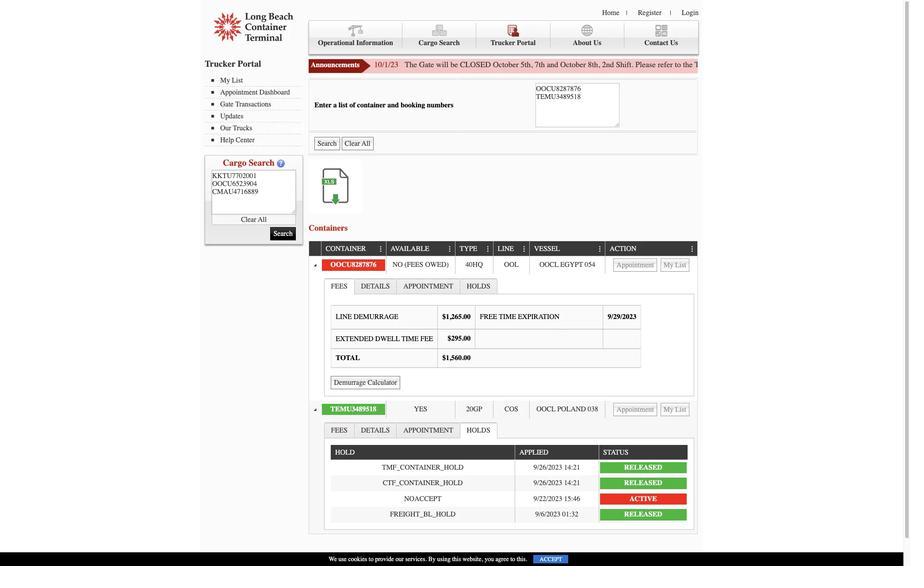 Task type: locate. For each thing, give the bounding box(es) containing it.
the
[[683, 60, 693, 69], [870, 60, 880, 69]]

0 vertical spatial portal
[[517, 39, 536, 47]]

to right the refer
[[675, 60, 681, 69]]

1 horizontal spatial menu bar
[[309, 20, 699, 54]]

time left fee
[[402, 335, 419, 343]]

1 horizontal spatial trucker
[[491, 39, 515, 47]]

edit column settings image inside available column header
[[447, 246, 454, 253]]

containers
[[309, 223, 348, 233]]

trucker up my
[[205, 59, 235, 69]]

$1,560.00
[[442, 354, 471, 362]]

0 vertical spatial menu bar
[[309, 20, 699, 54]]

2nd
[[602, 60, 614, 69]]

0 vertical spatial 9/26/2023
[[534, 464, 562, 472]]

ool cell
[[493, 256, 529, 274]]

released cell for tmf_container_hold
[[599, 460, 688, 476]]

the left truck
[[683, 60, 693, 69]]

appointment tab
[[396, 278, 460, 294], [396, 423, 460, 438]]

1 vertical spatial released
[[624, 479, 662, 487]]

Enter container numbers and/ or booking numbers. Press ESC to reset input box text field
[[536, 83, 620, 127]]

trucks
[[233, 124, 252, 132]]

9/26/2023 14:21 for tmf_container_hold
[[534, 464, 580, 472]]

row containing oocu8287876
[[309, 256, 697, 274]]

announcements
[[311, 61, 360, 69]]

list
[[232, 77, 243, 84]]

line up extended
[[336, 313, 352, 321]]

edit column settings image right type link
[[485, 246, 492, 253]]

search
[[439, 39, 460, 47], [249, 158, 275, 168]]

0 vertical spatial 14:21
[[564, 464, 580, 472]]

holds tab down 20gp cell
[[460, 423, 497, 439]]

0 horizontal spatial october
[[493, 60, 519, 69]]

trucker portal up list
[[205, 59, 261, 69]]

0 vertical spatial appointment tab
[[396, 278, 460, 294]]

released cell up active
[[599, 476, 688, 492]]

you
[[485, 556, 494, 563]]

row group containing tmf_container_hold
[[331, 460, 688, 523]]

1 vertical spatial trucker portal
[[205, 59, 261, 69]]

0 vertical spatial 9/26/2023 14:21
[[534, 464, 580, 472]]

october left 5th,
[[493, 60, 519, 69]]

9/26/2023 14:21 cell up 9/22/2023 15:46 at right bottom
[[515, 476, 599, 492]]

edit column settings image left type
[[447, 246, 454, 253]]

1 cell from the top
[[605, 256, 697, 274]]

0 vertical spatial oocl
[[540, 261, 559, 269]]

1 vertical spatial menu bar
[[205, 76, 306, 146]]

contact us link
[[624, 23, 698, 48]]

fee
[[421, 335, 433, 343]]

2 appointment from the top
[[403, 427, 453, 435]]

cargo inside cargo search link
[[419, 39, 437, 47]]

1 horizontal spatial us
[[670, 39, 678, 47]]

0 horizontal spatial edit column settings image
[[447, 246, 454, 253]]

2 fees tab from the top
[[324, 423, 355, 438]]

trucker
[[491, 39, 515, 47], [205, 59, 235, 69]]

3 released from the top
[[624, 511, 662, 519]]

9/26/2023 14:21 cell for tmf_container_hold
[[515, 460, 599, 476]]

line up ool
[[498, 245, 514, 253]]

holds down 40hq cell
[[467, 282, 490, 290]]

portal up the my list "link" at the left
[[238, 59, 261, 69]]

operational
[[318, 39, 355, 47]]

tmf_container_hold
[[382, 464, 464, 472]]

9/26/2023 14:21 cell for ctf_container_hold
[[515, 476, 599, 492]]

cargo search
[[419, 39, 460, 47], [223, 158, 275, 168]]

portal
[[517, 39, 536, 47], [238, 59, 261, 69]]

1 vertical spatial portal
[[238, 59, 261, 69]]

2 released cell from the top
[[599, 476, 688, 492]]

for right details
[[859, 60, 868, 69]]

1 tab list from the top
[[322, 276, 697, 399]]

1 us from the left
[[594, 39, 601, 47]]

available column header
[[386, 242, 455, 256]]

0 vertical spatial line
[[498, 245, 514, 253]]

0 horizontal spatial cargo search
[[223, 158, 275, 168]]

and left booking
[[388, 101, 399, 109]]

2 holds from the top
[[467, 427, 490, 435]]

0 horizontal spatial for
[[786, 60, 795, 69]]

grid inside tab list
[[331, 445, 688, 523]]

to left 'this.' on the bottom right
[[510, 556, 515, 563]]

holds tab down 40hq cell
[[460, 278, 497, 294]]

0 vertical spatial details
[[361, 282, 390, 290]]

3 released cell from the top
[[599, 507, 688, 523]]

1 horizontal spatial edit column settings image
[[485, 246, 492, 253]]

ctf_container_hold
[[383, 479, 463, 487]]

1 vertical spatial 9/26/2023 14:21
[[534, 479, 580, 487]]

row group containing oocu8287876
[[309, 256, 697, 534]]

released down status link
[[624, 464, 662, 472]]

released cell
[[599, 460, 688, 476], [599, 476, 688, 492], [599, 507, 688, 523]]

fees for "details" tab related to appointment tab for 2nd holds tab from the bottom
[[331, 282, 348, 290]]

0 horizontal spatial gate
[[220, 100, 234, 108]]

edit column settings image inside action column header
[[689, 246, 696, 253]]

cargo search down center
[[223, 158, 275, 168]]

1 released cell from the top
[[599, 460, 688, 476]]

1 horizontal spatial cargo search
[[419, 39, 460, 47]]

menu bar
[[309, 20, 699, 54], [205, 76, 306, 146]]

edit column settings image inside vessel column header
[[597, 246, 604, 253]]

0 vertical spatial cargo search
[[419, 39, 460, 47]]

1 horizontal spatial |
[[670, 9, 671, 17]]

holds for second holds tab's appointment tab
[[467, 427, 490, 435]]

edit column settings image inside type 'column header'
[[485, 246, 492, 253]]

1 9/26/2023 14:21 cell from the top
[[515, 460, 599, 476]]

edit column settings image for available
[[447, 246, 454, 253]]

october left 8th,
[[560, 60, 586, 69]]

details tab down the oocu8287876 cell at top
[[354, 278, 397, 294]]

owed)
[[425, 261, 449, 269]]

details for appointment tab for 2nd holds tab from the bottom
[[361, 282, 390, 290]]

holds down 20gp cell
[[467, 427, 490, 435]]

1 vertical spatial 9/26/2023
[[534, 479, 562, 487]]

1 details tab from the top
[[354, 278, 397, 294]]

oocu8287876
[[331, 261, 377, 269]]

row group
[[309, 256, 697, 534], [331, 460, 688, 523]]

appointment tab for 2nd holds tab from the bottom
[[396, 278, 460, 294]]

my
[[220, 77, 230, 84]]

we
[[329, 556, 337, 563]]

1 vertical spatial line
[[336, 313, 352, 321]]

1 released from the top
[[624, 464, 662, 472]]

us right about
[[594, 39, 601, 47]]

of
[[350, 101, 355, 109]]

and right 7th
[[547, 60, 558, 69]]

2 appointment tab from the top
[[396, 423, 460, 438]]

|
[[626, 9, 627, 17], [670, 9, 671, 17]]

gate right truck
[[715, 60, 730, 69]]

use
[[339, 556, 347, 563]]

time
[[499, 313, 516, 321], [402, 335, 419, 343]]

agree
[[496, 556, 509, 563]]

| right the home
[[626, 9, 627, 17]]

portal up 5th,
[[517, 39, 536, 47]]

1 | from the left
[[626, 9, 627, 17]]

1 horizontal spatial cargo
[[419, 39, 437, 47]]

0 horizontal spatial the
[[683, 60, 693, 69]]

row containing noaccept
[[331, 492, 688, 507]]

1 horizontal spatial and
[[547, 60, 558, 69]]

released down active cell
[[624, 511, 662, 519]]

and
[[547, 60, 558, 69], [388, 101, 399, 109]]

038
[[588, 405, 598, 413]]

1 vertical spatial appointment tab
[[396, 423, 460, 438]]

edit column settings image
[[447, 246, 454, 253], [485, 246, 492, 253]]

7th
[[535, 60, 545, 69]]

fees
[[331, 282, 348, 290], [331, 427, 348, 435]]

0 horizontal spatial trucker
[[205, 59, 235, 69]]

time right the free at the bottom right
[[499, 313, 516, 321]]

0 horizontal spatial time
[[402, 335, 419, 343]]

20gp
[[466, 405, 482, 413]]

search up be
[[439, 39, 460, 47]]

1 appointment tab from the top
[[396, 278, 460, 294]]

appointment tab down yes cell
[[396, 423, 460, 438]]

0 vertical spatial fees
[[331, 282, 348, 290]]

2 edit column settings image from the left
[[521, 246, 528, 253]]

1 fees from the top
[[331, 282, 348, 290]]

oocl for oocl egypt 054
[[540, 261, 559, 269]]

1 vertical spatial oocl
[[537, 405, 556, 413]]

yes cell
[[386, 401, 455, 419]]

0 vertical spatial appointment
[[403, 282, 453, 290]]

9/26/2023 14:21 down applied link
[[534, 464, 580, 472]]

holds for appointment tab for 2nd holds tab from the bottom
[[467, 282, 490, 290]]

services.
[[405, 556, 427, 563]]

2 9/26/2023 14:21 from the top
[[534, 479, 580, 487]]

1 horizontal spatial search
[[439, 39, 460, 47]]

fees up hold
[[331, 427, 348, 435]]

tab list
[[322, 276, 697, 399], [322, 421, 697, 532]]

1 vertical spatial holds
[[467, 427, 490, 435]]

action link
[[610, 242, 641, 256]]

1 vertical spatial and
[[388, 101, 399, 109]]

2 released from the top
[[624, 479, 662, 487]]

1 vertical spatial 14:21
[[564, 479, 580, 487]]

14:21 for ctf_container_hold
[[564, 479, 580, 487]]

appointment down no (fees owed) cell
[[403, 282, 453, 290]]

1 holds from the top
[[467, 282, 490, 290]]

about us
[[573, 39, 601, 47]]

1 vertical spatial details tab
[[354, 423, 397, 438]]

oocl
[[540, 261, 559, 269], [537, 405, 556, 413]]

line demurrage
[[336, 313, 399, 321]]

1 edit column settings image from the left
[[377, 246, 385, 253]]

line inside row group
[[336, 313, 352, 321]]

4 edit column settings image from the left
[[689, 246, 696, 253]]

2 fees from the top
[[331, 427, 348, 435]]

0 horizontal spatial menu bar
[[205, 76, 306, 146]]

1 vertical spatial search
[[249, 158, 275, 168]]

cos cell
[[493, 401, 529, 419]]

holds tab
[[460, 278, 497, 294], [460, 423, 497, 439]]

type column header
[[455, 242, 493, 256]]

details tab down the temu3489518 cell
[[354, 423, 397, 438]]

numbers
[[427, 101, 454, 109]]

0 vertical spatial time
[[499, 313, 516, 321]]

closed
[[460, 60, 491, 69]]

us right contact
[[670, 39, 678, 47]]

9/26/2023 down applied link
[[534, 464, 562, 472]]

row containing ctf_container_hold
[[331, 476, 688, 492]]

fees tab up hold
[[324, 423, 355, 438]]

0 vertical spatial cargo
[[419, 39, 437, 47]]

further
[[797, 60, 819, 69]]

2 9/26/2023 14:21 cell from the top
[[515, 476, 599, 492]]

ctf_container_hold cell
[[331, 476, 515, 492]]

tree grid
[[309, 242, 697, 534]]

9/26/2023 14:21 for ctf_container_hold
[[534, 479, 580, 487]]

edit column settings image for type
[[485, 246, 492, 253]]

2 vertical spatial released
[[624, 511, 662, 519]]

1 vertical spatial cargo search
[[223, 158, 275, 168]]

menu bar containing operational information
[[309, 20, 699, 54]]

enter a list of container and booking numbers
[[314, 101, 454, 109]]

grid
[[331, 445, 688, 523]]

2 | from the left
[[670, 9, 671, 17]]

released up active
[[624, 479, 662, 487]]

1 edit column settings image from the left
[[447, 246, 454, 253]]

my list appointment dashboard gate transactions updates our trucks help center
[[220, 77, 290, 144]]

2 edit column settings image from the left
[[485, 246, 492, 253]]

1 vertical spatial appointment
[[403, 427, 453, 435]]

1 vertical spatial tab list
[[322, 421, 697, 532]]

cargo down help
[[223, 158, 247, 168]]

trucker portal up 5th,
[[491, 39, 536, 47]]

edit column settings image inside line column header
[[521, 246, 528, 253]]

0 vertical spatial trucker
[[491, 39, 515, 47]]

appointment down yes cell
[[403, 427, 453, 435]]

us for about us
[[594, 39, 601, 47]]

applied link
[[519, 445, 553, 460]]

9/26/2023 14:21 up 9/22/2023 15:46 at right bottom
[[534, 479, 580, 487]]

0 vertical spatial details tab
[[354, 278, 397, 294]]

1 horizontal spatial trucker portal
[[491, 39, 536, 47]]

15:46
[[564, 495, 580, 503]]

edit column settings image inside container column header
[[377, 246, 385, 253]]

1 appointment from the top
[[403, 282, 453, 290]]

0 horizontal spatial |
[[626, 9, 627, 17]]

container column header
[[321, 242, 386, 256]]

9/26/2023 up 9/22/2023
[[534, 479, 562, 487]]

oocl inside cell
[[537, 405, 556, 413]]

oocl left poland
[[537, 405, 556, 413]]

oocl egypt 054 cell
[[529, 256, 605, 274]]

1 vertical spatial fees tab
[[324, 423, 355, 438]]

details down the oocu8287876 cell at top
[[361, 282, 390, 290]]

2 details from the top
[[361, 427, 390, 435]]

9/22/2023 15:46 cell
[[515, 492, 599, 507]]

2 details tab from the top
[[354, 423, 397, 438]]

clear all
[[241, 216, 267, 224]]

the left week.
[[870, 60, 880, 69]]

grid containing hold
[[331, 445, 688, 523]]

to left provide
[[369, 556, 374, 563]]

cell for oocl poland 038
[[605, 401, 697, 419]]

cargo up will
[[419, 39, 437, 47]]

0 vertical spatial fees tab
[[324, 278, 355, 294]]

released cell for ctf_container_hold
[[599, 476, 688, 492]]

cookies
[[348, 556, 367, 563]]

cell
[[605, 256, 697, 274], [605, 401, 697, 419]]

0 vertical spatial cell
[[605, 256, 697, 274]]

row containing hold
[[331, 445, 688, 460]]

details down the temu3489518 cell
[[361, 427, 390, 435]]

applied
[[519, 449, 549, 457]]

oocl down vessel
[[540, 261, 559, 269]]

us for contact us
[[670, 39, 678, 47]]

2 us from the left
[[670, 39, 678, 47]]

gate up updates
[[220, 100, 234, 108]]

| left login link
[[670, 9, 671, 17]]

line inside column header
[[498, 245, 514, 253]]

released cell down active
[[599, 507, 688, 523]]

fees tab
[[324, 278, 355, 294], [324, 423, 355, 438]]

details
[[361, 282, 390, 290], [361, 427, 390, 435]]

trucker inside menu bar
[[491, 39, 515, 47]]

noaccept cell
[[331, 492, 515, 507]]

0 vertical spatial trucker portal
[[491, 39, 536, 47]]

1 horizontal spatial for
[[859, 60, 868, 69]]

trucker up closed
[[491, 39, 515, 47]]

1 vertical spatial holds tab
[[460, 423, 497, 439]]

40hq cell
[[455, 256, 493, 274]]

tmf_container_hold cell
[[331, 460, 515, 476]]

released cell down status link
[[599, 460, 688, 476]]

vessel
[[534, 245, 560, 253]]

extended
[[336, 335, 374, 343]]

search down 'help center' link
[[249, 158, 275, 168]]

portal inside menu bar
[[517, 39, 536, 47]]

1 october from the left
[[493, 60, 519, 69]]

expiration
[[518, 313, 560, 321]]

information
[[356, 39, 393, 47]]

appointment tab down no (fees owed) cell
[[396, 278, 460, 294]]

None button
[[342, 137, 374, 150], [614, 259, 657, 272], [661, 259, 689, 272], [331, 376, 400, 390], [614, 403, 657, 416], [661, 403, 689, 416], [342, 137, 374, 150], [614, 259, 657, 272], [661, 259, 689, 272], [331, 376, 400, 390], [614, 403, 657, 416], [661, 403, 689, 416]]

appointment
[[403, 282, 453, 290], [403, 427, 453, 435]]

1 14:21 from the top
[[564, 464, 580, 472]]

1 vertical spatial details
[[361, 427, 390, 435]]

clear all button
[[212, 215, 296, 225]]

0 vertical spatial search
[[439, 39, 460, 47]]

search inside menu bar
[[439, 39, 460, 47]]

vessel link
[[534, 242, 564, 256]]

20gp cell
[[455, 401, 493, 419]]

0 vertical spatial tab list
[[322, 276, 697, 399]]

will
[[436, 60, 449, 69]]

holds
[[467, 282, 490, 290], [467, 427, 490, 435]]

to
[[675, 60, 681, 69], [369, 556, 374, 563], [510, 556, 515, 563]]

hours
[[732, 60, 752, 69]]

9/26/2023 14:21 cell down applied link
[[515, 460, 599, 476]]

1 horizontal spatial time
[[499, 313, 516, 321]]

14:21 for tmf_container_hold
[[564, 464, 580, 472]]

None submit
[[314, 137, 340, 150], [270, 227, 296, 241], [314, 137, 340, 150], [270, 227, 296, 241]]

cargo search up will
[[419, 39, 460, 47]]

0 vertical spatial holds tab
[[460, 278, 497, 294]]

the
[[405, 60, 417, 69]]

9/26/2023 14:21 cell
[[515, 460, 599, 476], [515, 476, 599, 492]]

accept button
[[534, 555, 569, 564]]

3 edit column settings image from the left
[[597, 246, 604, 253]]

my list link
[[211, 77, 302, 84]]

1 horizontal spatial the
[[870, 60, 880, 69]]

1 horizontal spatial line
[[498, 245, 514, 253]]

row
[[309, 242, 697, 256], [309, 256, 697, 274], [309, 401, 697, 419], [331, 445, 688, 460], [331, 460, 688, 476], [331, 476, 688, 492], [331, 492, 688, 507], [331, 507, 688, 523]]

2 cell from the top
[[605, 401, 697, 419]]

1 horizontal spatial gate
[[419, 60, 434, 69]]

row containing container
[[309, 242, 697, 256]]

1 vertical spatial cell
[[605, 401, 697, 419]]

trucker portal link
[[476, 23, 550, 48]]

released
[[624, 464, 662, 472], [624, 479, 662, 487], [624, 511, 662, 519]]

gate right the
[[419, 60, 434, 69]]

our
[[396, 556, 404, 563]]

0 vertical spatial holds
[[467, 282, 490, 290]]

1 vertical spatial cargo
[[223, 158, 247, 168]]

1 9/26/2023 from the top
[[534, 464, 562, 472]]

2 14:21 from the top
[[564, 479, 580, 487]]

appointment dashboard link
[[211, 88, 302, 96]]

operational information
[[318, 39, 393, 47]]

fees down the oocu8287876 cell at top
[[331, 282, 348, 290]]

0 horizontal spatial portal
[[238, 59, 261, 69]]

1 details from the top
[[361, 282, 390, 290]]

0 horizontal spatial line
[[336, 313, 352, 321]]

cos
[[505, 405, 518, 413]]

extended dwell time fee
[[336, 335, 433, 343]]

oocl inside "cell"
[[540, 261, 559, 269]]

fees tab down the oocu8287876 cell at top
[[324, 278, 355, 294]]

1 fees tab from the top
[[324, 278, 355, 294]]

1 horizontal spatial portal
[[517, 39, 536, 47]]

1 vertical spatial fees
[[331, 427, 348, 435]]

updates
[[220, 112, 243, 120]]

us
[[594, 39, 601, 47], [670, 39, 678, 47]]

2 9/26/2023 from the top
[[534, 479, 562, 487]]

details tab
[[354, 278, 397, 294], [354, 423, 397, 438]]

for
[[786, 60, 795, 69], [859, 60, 868, 69]]

0 vertical spatial released
[[624, 464, 662, 472]]

2 tab list from the top
[[322, 421, 697, 532]]

1 9/26/2023 14:21 from the top
[[534, 464, 580, 472]]

for right the page
[[786, 60, 795, 69]]

0 horizontal spatial us
[[594, 39, 601, 47]]

edit column settings image
[[377, 246, 385, 253], [521, 246, 528, 253], [597, 246, 604, 253], [689, 246, 696, 253]]

1 horizontal spatial october
[[560, 60, 586, 69]]



Task type: describe. For each thing, give the bounding box(es) containing it.
login
[[682, 9, 699, 17]]

no (fees owed) cell
[[386, 256, 455, 274]]

dashboard
[[259, 88, 290, 96]]

1 vertical spatial time
[[402, 335, 419, 343]]

2 horizontal spatial gate
[[715, 60, 730, 69]]

freight_bl_hold
[[390, 511, 456, 519]]

truck
[[695, 60, 713, 69]]

container
[[357, 101, 386, 109]]

0 vertical spatial and
[[547, 60, 558, 69]]

2 october from the left
[[560, 60, 586, 69]]

container link
[[326, 242, 370, 256]]

line for line
[[498, 245, 514, 253]]

appointment
[[220, 88, 258, 96]]

help center link
[[211, 136, 302, 144]]

tree grid containing container
[[309, 242, 697, 534]]

1 for from the left
[[786, 60, 795, 69]]

action column header
[[605, 242, 697, 256]]

054
[[585, 261, 595, 269]]

2 horizontal spatial to
[[675, 60, 681, 69]]

edit column settings image for container
[[377, 246, 385, 253]]

center
[[236, 136, 255, 144]]

menu bar containing my list
[[205, 76, 306, 146]]

free time expiration
[[480, 313, 560, 321]]

status
[[603, 449, 629, 457]]

line link
[[498, 242, 518, 256]]

temu3489518 cell
[[321, 401, 386, 419]]

10/1/23 the gate will be closed october 5th, 7th and october 8th, 2nd shift. please refer to the truck gate hours web page for further gate details for the week.
[[374, 60, 901, 69]]

(fees
[[405, 261, 423, 269]]

0 horizontal spatial and
[[388, 101, 399, 109]]

2 for from the left
[[859, 60, 868, 69]]

9/26/2023 for ctf_container_hold
[[534, 479, 562, 487]]

trucker portal inside menu bar
[[491, 39, 536, 47]]

released for freight_bl_hold
[[624, 511, 662, 519]]

list
[[339, 101, 348, 109]]

week.
[[882, 60, 901, 69]]

details
[[836, 60, 857, 69]]

dwell
[[375, 335, 400, 343]]

appointment for second holds tab's appointment tab "details" tab
[[403, 427, 453, 435]]

register
[[638, 9, 662, 17]]

action
[[610, 245, 637, 253]]

egypt
[[560, 261, 583, 269]]

40hq
[[466, 261, 483, 269]]

poland
[[557, 405, 586, 413]]

fees tab for "details" tab related to appointment tab for 2nd holds tab from the bottom
[[324, 278, 355, 294]]

hold link
[[335, 445, 359, 460]]

provide
[[375, 556, 394, 563]]

edit column settings image for action
[[689, 246, 696, 253]]

line for line demurrage
[[336, 313, 352, 321]]

9/22/2023
[[534, 495, 562, 503]]

oocu8287876 cell
[[321, 256, 386, 274]]

1 vertical spatial trucker
[[205, 59, 235, 69]]

1 horizontal spatial to
[[510, 556, 515, 563]]

9/26/2023 for tmf_container_hold
[[534, 464, 562, 472]]

register link
[[638, 9, 662, 17]]

Enter container numbers and/ or booking numbers.  text field
[[212, 170, 296, 215]]

updates link
[[211, 112, 302, 120]]

our trucks link
[[211, 124, 302, 132]]

1 the from the left
[[683, 60, 693, 69]]

line column header
[[493, 242, 529, 256]]

active
[[630, 495, 657, 503]]

active cell
[[599, 492, 688, 507]]

released for ctf_container_hold
[[624, 479, 662, 487]]

9/22/2023 15:46
[[534, 495, 580, 503]]

status link
[[603, 445, 633, 460]]

we use cookies to provide our services. by using this website, you agree to this.
[[329, 556, 527, 563]]

9/29/2023
[[608, 313, 636, 321]]

oocl for oocl poland 038
[[537, 405, 556, 413]]

appointment for "details" tab related to appointment tab for 2nd holds tab from the bottom
[[403, 282, 453, 290]]

details for second holds tab's appointment tab
[[361, 427, 390, 435]]

1 holds tab from the top
[[460, 278, 497, 294]]

all
[[258, 216, 267, 224]]

cargo search link
[[403, 23, 476, 48]]

released cell for freight_bl_hold
[[599, 507, 688, 523]]

fees tab for second holds tab's appointment tab "details" tab
[[324, 423, 355, 438]]

this.
[[517, 556, 527, 563]]

5th,
[[521, 60, 533, 69]]

freight_bl_hold cell
[[331, 507, 515, 523]]

container
[[326, 245, 366, 253]]

0 horizontal spatial search
[[249, 158, 275, 168]]

row containing tmf_container_hold
[[331, 460, 688, 476]]

fees for second holds tab's appointment tab "details" tab
[[331, 427, 348, 435]]

cell for oocl egypt 054
[[605, 256, 697, 274]]

oocl poland 038 cell
[[529, 401, 605, 419]]

enter
[[314, 101, 332, 109]]

about us link
[[550, 23, 624, 48]]

0 horizontal spatial trucker portal
[[205, 59, 261, 69]]

cargo search inside menu bar
[[419, 39, 460, 47]]

be
[[451, 60, 458, 69]]

0 horizontal spatial to
[[369, 556, 374, 563]]

10/1/23
[[374, 60, 398, 69]]

refer
[[658, 60, 673, 69]]

appointment tab for second holds tab
[[396, 423, 460, 438]]

free
[[480, 313, 497, 321]]

gate inside my list appointment dashboard gate transactions updates our trucks help center
[[220, 100, 234, 108]]

row containing temu3489518
[[309, 401, 697, 419]]

home
[[602, 9, 620, 17]]

our
[[220, 124, 231, 132]]

noaccept
[[404, 495, 442, 503]]

shift.
[[616, 60, 634, 69]]

demurrage
[[354, 313, 399, 321]]

by
[[428, 556, 436, 563]]

oocl egypt 054
[[540, 261, 595, 269]]

released for tmf_container_hold
[[624, 464, 662, 472]]

type
[[460, 245, 477, 253]]

no (fees owed)
[[393, 261, 449, 269]]

help
[[220, 136, 234, 144]]

total
[[336, 354, 360, 362]]

vessel column header
[[529, 242, 605, 256]]

row containing freight_bl_hold
[[331, 507, 688, 523]]

edit column settings image for line
[[521, 246, 528, 253]]

details tab for second holds tab's appointment tab
[[354, 423, 397, 438]]

9/6/2023 01:32 cell
[[515, 507, 599, 523]]

type link
[[460, 242, 482, 256]]

contact
[[645, 39, 669, 47]]

2 holds tab from the top
[[460, 423, 497, 439]]

$1,265.00
[[442, 313, 471, 321]]

this
[[452, 556, 461, 563]]

9/6/2023 01:32
[[535, 511, 578, 519]]

yes
[[414, 405, 427, 413]]

no
[[393, 261, 403, 269]]

contact us
[[645, 39, 678, 47]]

available
[[391, 245, 429, 253]]

gate
[[821, 60, 834, 69]]

website,
[[463, 556, 483, 563]]

a
[[333, 101, 337, 109]]

details tab for appointment tab for 2nd holds tab from the bottom
[[354, 278, 397, 294]]

edit column settings image for vessel
[[597, 246, 604, 253]]

2 the from the left
[[870, 60, 880, 69]]

web
[[754, 60, 767, 69]]

please
[[636, 60, 656, 69]]

temu3489518
[[331, 405, 377, 413]]

0 horizontal spatial cargo
[[223, 158, 247, 168]]



Task type: vqa. For each thing, say whether or not it's contained in the screenshot.


